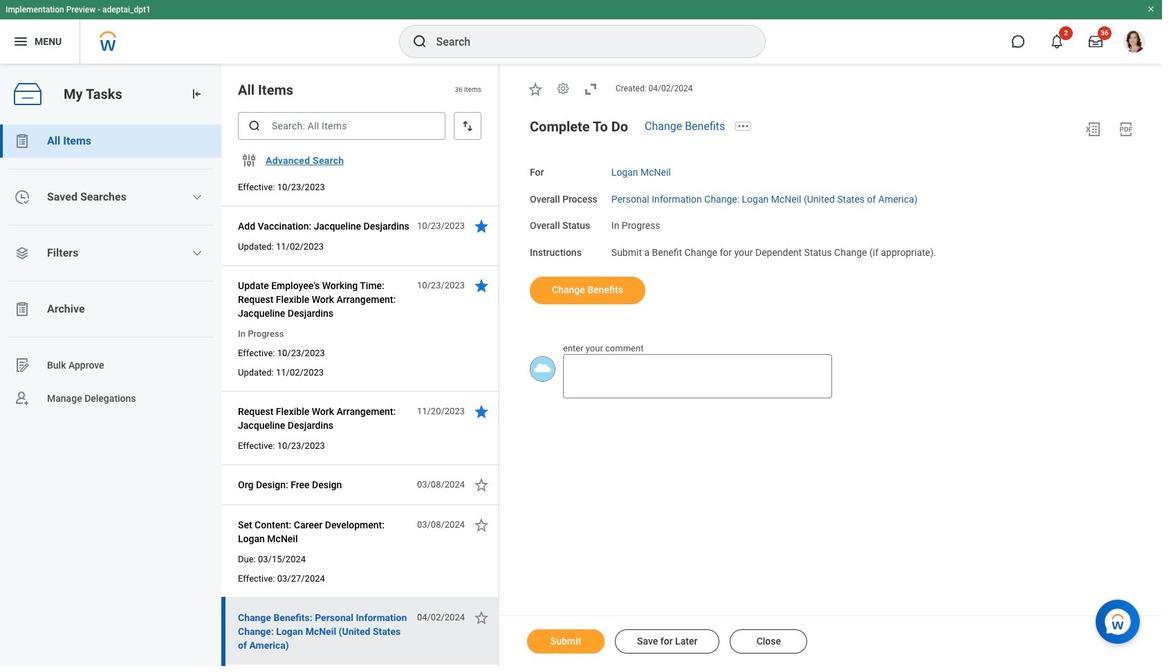 Task type: describe. For each thing, give the bounding box(es) containing it.
action bar region
[[499, 616, 1162, 666]]

3 star image from the top
[[473, 403, 490, 420]]

inbox large image
[[1089, 35, 1103, 48]]

justify image
[[12, 33, 29, 50]]

gear image
[[556, 82, 570, 96]]

Search Workday  search field
[[436, 26, 736, 57]]

search image
[[411, 33, 428, 50]]

1 clipboard image from the top
[[14, 133, 30, 149]]

user plus image
[[14, 390, 30, 407]]

notifications large image
[[1050, 35, 1064, 48]]

2 clipboard image from the top
[[14, 301, 30, 318]]

item list element
[[221, 0, 499, 666]]

configure image
[[241, 152, 257, 169]]

perspective image
[[14, 245, 30, 261]]



Task type: locate. For each thing, give the bounding box(es) containing it.
1 horizontal spatial star image
[[527, 81, 544, 97]]

profile logan mcneil image
[[1123, 30, 1146, 55]]

chevron down image for clock check image
[[192, 192, 203, 203]]

2 star image from the top
[[473, 277, 490, 294]]

Search: All Items text field
[[238, 112, 445, 140]]

1 star image from the top
[[473, 218, 490, 235]]

5 star image from the top
[[473, 517, 490, 533]]

1 vertical spatial chevron down image
[[192, 248, 203, 259]]

view printable version (pdf) image
[[1118, 121, 1134, 138]]

search image
[[248, 119, 261, 133]]

clipboard image
[[14, 133, 30, 149], [14, 301, 30, 318]]

4 star image from the top
[[473, 477, 490, 493]]

None text field
[[563, 354, 832, 399]]

clipboard image up rename icon
[[14, 301, 30, 318]]

clock check image
[[14, 189, 30, 205]]

0 horizontal spatial star image
[[473, 609, 490, 626]]

sort image
[[461, 119, 475, 133]]

clipboard image up clock check image
[[14, 133, 30, 149]]

close environment banner image
[[1147, 5, 1155, 13]]

1 vertical spatial clipboard image
[[14, 301, 30, 318]]

star image
[[527, 81, 544, 97], [473, 609, 490, 626]]

star image
[[473, 218, 490, 235], [473, 277, 490, 294], [473, 403, 490, 420], [473, 477, 490, 493], [473, 517, 490, 533]]

banner
[[0, 0, 1162, 64]]

transformation import image
[[190, 87, 203, 101]]

chevron down image for "perspective" icon at top
[[192, 248, 203, 259]]

0 vertical spatial star image
[[527, 81, 544, 97]]

fullscreen image
[[582, 81, 599, 97]]

0 vertical spatial chevron down image
[[192, 192, 203, 203]]

2 chevron down image from the top
[[192, 248, 203, 259]]

chevron down image
[[192, 192, 203, 203], [192, 248, 203, 259]]

rename image
[[14, 357, 30, 374]]

export to excel image
[[1085, 121, 1101, 138]]

1 vertical spatial star image
[[473, 609, 490, 626]]

1 chevron down image from the top
[[192, 192, 203, 203]]

list
[[0, 125, 221, 415]]

0 vertical spatial clipboard image
[[14, 133, 30, 149]]



Task type: vqa. For each thing, say whether or not it's contained in the screenshot.
the leftmost Begin Date
no



